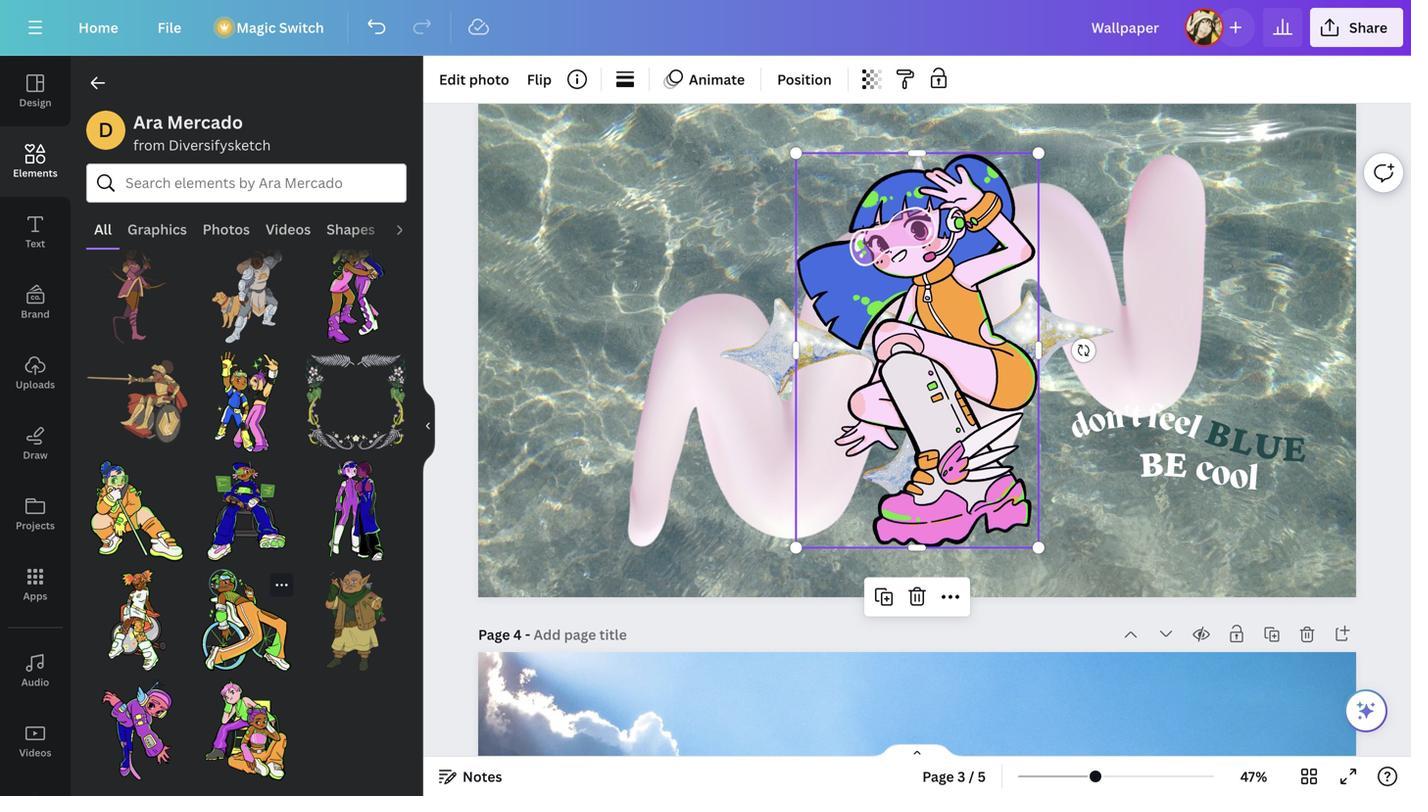 Task type: describe. For each thing, give the bounding box(es) containing it.
shapes
[[327, 220, 375, 239]]

uploads button
[[0, 338, 71, 409]]

d
[[1066, 409, 1095, 448]]

switch
[[279, 18, 324, 37]]

page 4 -
[[478, 626, 534, 644]]

47%
[[1241, 768, 1268, 786]]

Page title text field
[[534, 625, 629, 645]]

0 horizontal spatial videos button
[[0, 707, 71, 777]]

file button
[[142, 8, 197, 47]]

4
[[513, 626, 522, 644]]

edit
[[439, 70, 466, 89]]

text button
[[0, 197, 71, 268]]

ara
[[133, 110, 163, 134]]

diversifysketch image
[[86, 111, 125, 150]]

diversifysketch
[[169, 136, 271, 154]]

draw
[[23, 449, 48, 462]]

home link
[[63, 8, 134, 47]]

b for b e c o o l
[[1138, 440, 1166, 486]]

photo
[[469, 70, 509, 89]]

projects button
[[0, 479, 71, 550]]

page 3 / 5 button
[[915, 762, 994, 793]]

page 3 / 5
[[922, 768, 986, 786]]

animate
[[689, 70, 745, 89]]

share button
[[1310, 8, 1403, 47]]

magic switch
[[236, 18, 324, 37]]

graphics
[[127, 220, 187, 239]]

0 vertical spatial videos button
[[258, 211, 319, 248]]

mercado
[[167, 110, 243, 134]]

1 horizontal spatial videos
[[266, 220, 311, 239]]

brand
[[21, 308, 50, 321]]

diversifysketch link
[[169, 136, 271, 154]]

2 vertical spatial y2k futurism cyber friends image
[[196, 679, 297, 781]]

home
[[78, 18, 118, 37]]

y2k futurism cybergoth with wheelchair image
[[196, 570, 297, 672]]

-
[[525, 626, 530, 644]]

y2k futurism cyber girl image
[[86, 679, 188, 781]]

f
[[1146, 402, 1162, 438]]

projects
[[16, 519, 55, 533]]

all
[[94, 220, 112, 239]]

f e e
[[1146, 402, 1195, 445]]

file
[[158, 18, 181, 37]]

magic
[[236, 18, 276, 37]]

loose cartoon fantasy roleplaying blind woman image
[[196, 242, 297, 343]]

e inside b e c o o l
[[1163, 440, 1189, 486]]

y2k futurism cyber girl with cane image
[[86, 461, 188, 562]]

t
[[1131, 401, 1142, 436]]

b e c o o l
[[1138, 440, 1260, 500]]

0 horizontal spatial audio button
[[0, 636, 71, 707]]

apps button
[[0, 550, 71, 620]]

canva assistant image
[[1354, 700, 1378, 723]]

e right f
[[1170, 407, 1195, 445]]

share
[[1349, 18, 1388, 37]]

1 horizontal spatial audio
[[391, 220, 430, 239]]



Task type: vqa. For each thing, say whether or not it's contained in the screenshot.
'Topic' image corresponding to Design School
no



Task type: locate. For each thing, give the bounding box(es) containing it.
page for page 4 -
[[478, 626, 510, 644]]

uploads
[[16, 378, 55, 392]]

y2k futurism cyber friends image for the loose cartoon fantasy roleplaying blind woman image
[[305, 242, 407, 343]]

notes button
[[431, 762, 510, 793]]

brand button
[[0, 268, 71, 338]]

edit photo button
[[431, 64, 517, 95]]

diversifysketch element
[[86, 111, 125, 150]]

1 horizontal spatial audio button
[[383, 211, 438, 248]]

draw button
[[0, 409, 71, 479]]

1 vertical spatial videos
[[19, 747, 51, 760]]

c
[[1191, 451, 1218, 492]]

videos button
[[258, 211, 319, 248], [0, 707, 71, 777]]

photos
[[203, 220, 250, 239]]

e inside l u e
[[1282, 425, 1308, 471]]

flip button
[[519, 64, 560, 95]]

e right t
[[1156, 404, 1178, 441]]

47% button
[[1222, 762, 1286, 793]]

silver fern, manuka, mount cook buttercup image
[[305, 351, 407, 453]]

from
[[133, 136, 165, 154]]

page for page 3 / 5
[[922, 768, 954, 786]]

1 vertical spatial audio
[[21, 676, 49, 689]]

magic switch button
[[205, 8, 340, 47]]

loose cartoon fantasy roleplaying female archer image
[[86, 242, 188, 343]]

videos inside side panel tab list
[[19, 747, 51, 760]]

/
[[969, 768, 975, 786]]

notes
[[463, 768, 502, 786]]

y2k futurism cyber friends image for y2k futurism cyber girl in wheelchair image
[[305, 461, 407, 562]]

o
[[1085, 405, 1110, 442], [1208, 456, 1234, 497], [1228, 460, 1251, 499]]

animate button
[[658, 64, 753, 95]]

flip
[[527, 70, 552, 89]]

0 horizontal spatial page
[[478, 626, 510, 644]]

y2k futurism cyber friends image
[[305, 242, 407, 343], [305, 461, 407, 562], [196, 679, 297, 781]]

b inside b e c o o l
[[1138, 440, 1166, 486]]

5
[[978, 768, 986, 786]]

1 horizontal spatial page
[[922, 768, 954, 786]]

o right c
[[1228, 460, 1251, 499]]

0 vertical spatial y2k futurism cyber friends image
[[305, 242, 407, 343]]

graphics button
[[120, 211, 195, 248]]

3
[[958, 768, 966, 786]]

e right the l at the right
[[1282, 425, 1308, 471]]

Design title text field
[[1076, 8, 1177, 47]]

ara mercado from diversifysketch
[[133, 110, 271, 154]]

position
[[777, 70, 832, 89]]

photos button
[[195, 211, 258, 248]]

show pages image
[[870, 744, 964, 760]]

l
[[1226, 415, 1260, 465]]

1 vertical spatial videos button
[[0, 707, 71, 777]]

videos
[[266, 220, 311, 239], [19, 747, 51, 760]]

1 horizontal spatial e
[[1282, 425, 1308, 471]]

page
[[478, 626, 510, 644], [922, 768, 954, 786]]

1 horizontal spatial l
[[1247, 462, 1260, 500]]

text
[[25, 237, 45, 250]]

e left c
[[1163, 440, 1189, 486]]

0 horizontal spatial videos
[[19, 747, 51, 760]]

1 vertical spatial y2k futurism cyber friends image
[[305, 461, 407, 562]]

u
[[1251, 421, 1286, 470]]

shapes button
[[319, 211, 383, 248]]

audio inside side panel tab list
[[21, 676, 49, 689]]

y2k futurism cyber boy and girl image
[[196, 351, 297, 453]]

hide image
[[422, 379, 435, 473]]

loose cartoon fantasy roleplaying woman image
[[86, 351, 188, 453]]

audio button down apps
[[0, 636, 71, 707]]

0 horizontal spatial e
[[1163, 440, 1189, 486]]

elements
[[13, 167, 58, 180]]

main menu bar
[[0, 0, 1411, 56]]

l inside b e c o o l
[[1247, 462, 1260, 500]]

0 horizontal spatial b
[[1138, 440, 1166, 486]]

audio button right shapes
[[383, 211, 438, 248]]

elements button
[[0, 126, 71, 197]]

audio button
[[383, 211, 438, 248], [0, 636, 71, 707]]

e
[[1282, 425, 1308, 471], [1163, 440, 1189, 486]]

b left the u
[[1200, 408, 1239, 459]]

side panel tab list
[[0, 56, 71, 797]]

apps
[[23, 590, 47, 603]]

page left 4
[[478, 626, 510, 644]]

1 horizontal spatial videos button
[[258, 211, 319, 248]]

o n ' t
[[1085, 401, 1142, 442]]

design button
[[0, 56, 71, 126]]

l u e
[[1226, 415, 1308, 471]]

l right f
[[1183, 412, 1205, 448]]

l right c
[[1247, 462, 1260, 500]]

o left the u
[[1208, 456, 1234, 497]]

o left the '
[[1085, 405, 1110, 442]]

audio
[[391, 220, 430, 239], [21, 676, 49, 689]]

Search elements by Ara Mercado search field
[[125, 165, 368, 202]]

page left 3
[[922, 768, 954, 786]]

b for b
[[1200, 408, 1239, 459]]

0 vertical spatial page
[[478, 626, 510, 644]]

audio right shapes
[[391, 220, 430, 239]]

all button
[[86, 211, 120, 248]]

o inside 'o n ' t'
[[1085, 405, 1110, 442]]

0 vertical spatial audio button
[[383, 211, 438, 248]]

1 horizontal spatial b
[[1200, 408, 1239, 459]]

b down f
[[1138, 440, 1166, 486]]

b
[[1200, 408, 1239, 459], [1138, 440, 1166, 486]]

1 vertical spatial page
[[922, 768, 954, 786]]

e
[[1156, 404, 1178, 441], [1170, 407, 1195, 445]]

audio down apps
[[21, 676, 49, 689]]

loose cartoon fantasy roleplaying elderly man image
[[305, 570, 407, 672]]

n
[[1103, 402, 1127, 439]]

1 vertical spatial audio button
[[0, 636, 71, 707]]

0 vertical spatial videos
[[266, 220, 311, 239]]

'
[[1124, 402, 1132, 437]]

1 vertical spatial l
[[1247, 462, 1260, 500]]

y2k futurism cyber girl with wheelchair image
[[86, 570, 188, 672]]

l
[[1183, 412, 1205, 448], [1247, 462, 1260, 500]]

0 vertical spatial l
[[1183, 412, 1205, 448]]

0 vertical spatial audio
[[391, 220, 430, 239]]

page inside button
[[922, 768, 954, 786]]

position button
[[769, 64, 840, 95]]

0 horizontal spatial audio
[[21, 676, 49, 689]]

edit photo
[[439, 70, 509, 89]]

0 horizontal spatial l
[[1183, 412, 1205, 448]]

group
[[86, 230, 188, 343], [196, 230, 297, 343], [305, 230, 407, 343], [86, 339, 188, 453], [196, 339, 297, 453], [305, 339, 407, 453], [196, 449, 297, 562], [305, 449, 407, 562], [86, 461, 188, 562], [86, 558, 188, 672], [305, 558, 407, 672], [196, 570, 297, 672], [86, 668, 188, 781], [196, 668, 297, 781]]

y2k futurism cyber girl in wheelchair image
[[196, 461, 297, 562]]

design
[[19, 96, 51, 109]]



